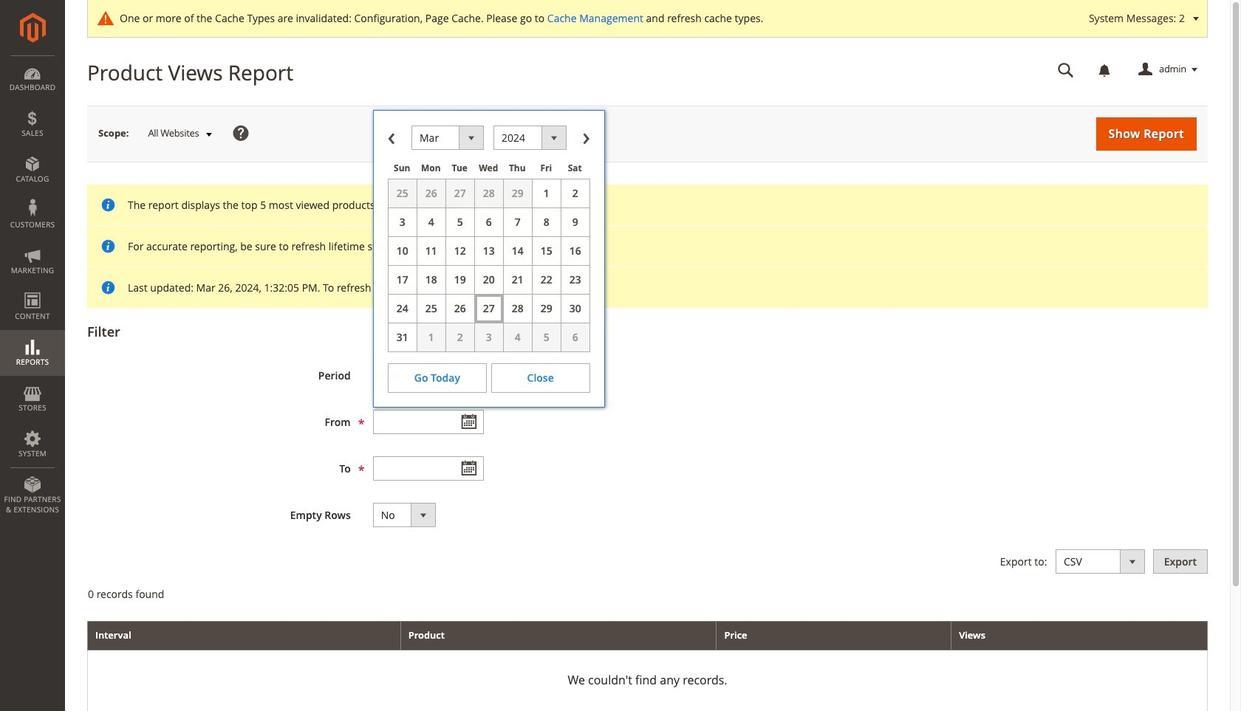 Task type: locate. For each thing, give the bounding box(es) containing it.
None text field
[[373, 410, 484, 434]]

magento admin panel image
[[20, 13, 45, 43]]

None text field
[[1048, 57, 1085, 83], [373, 457, 484, 481], [1048, 57, 1085, 83], [373, 457, 484, 481]]

menu bar
[[0, 55, 65, 523]]



